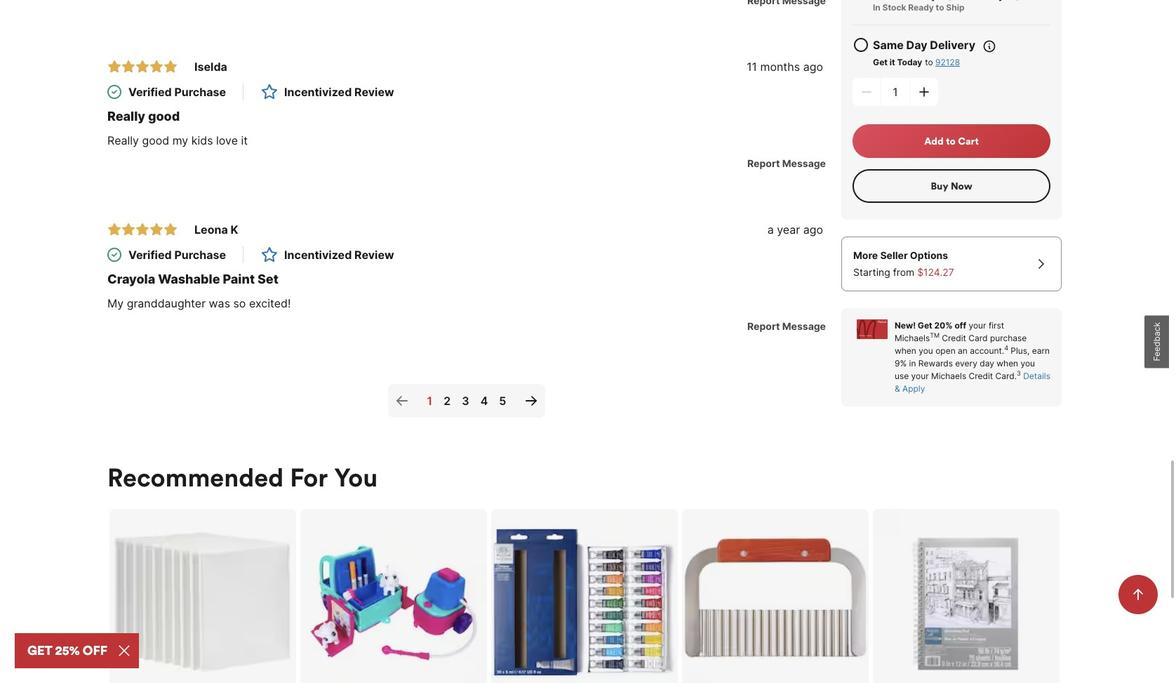 Task type: describe. For each thing, give the bounding box(es) containing it.
day
[[907, 38, 928, 52]]

5 link
[[494, 384, 512, 418]]

love
[[216, 133, 238, 147]]

year
[[777, 222, 801, 236]]

4 link
[[475, 384, 494, 418]]

Number Stepper text field
[[882, 78, 910, 106]]

open samedaydelivery details modal image
[[983, 39, 997, 53]]

delivery
[[931, 38, 976, 52]]

purchase
[[991, 333, 1027, 343]]

credit inside 4 plus, earn 9% in rewards every day when you use your michaels credit card.
[[969, 371, 994, 381]]

tm credit card purchase when you open an account.
[[895, 332, 1027, 356]]

tabler image for iselda
[[107, 59, 121, 74]]

2 vertical spatial tabler image
[[121, 222, 136, 236]]

details & apply link
[[895, 371, 1051, 394]]

s/scrubbie pet grooming truck image
[[300, 509, 487, 683]]

really good my kids love it
[[107, 133, 248, 147]]

incentivized review for crayola washable paint set
[[284, 248, 394, 262]]

3 for 3 details & apply
[[1018, 369, 1022, 377]]

to for 92128
[[926, 57, 934, 67]]

when inside 4 plus, earn 9% in rewards every day when you use your michaels credit card.
[[997, 358, 1019, 368]]

in stock ready to ship
[[873, 2, 965, 12]]

124.27
[[924, 266, 955, 278]]

buy
[[931, 180, 949, 192]]

your inside your first michaels
[[969, 320, 987, 331]]

3 for 3
[[462, 394, 470, 408]]

details
[[1024, 371, 1051, 381]]

apply
[[903, 383, 926, 394]]

review for really good
[[355, 85, 394, 99]]

ready
[[909, 2, 934, 12]]

set
[[258, 272, 279, 286]]

11 months ago
[[747, 59, 824, 74]]

purchase for washable
[[174, 248, 226, 262]]

artist's loft® necessities™ canvas super value 10 pack, 8"" x 10"" image
[[109, 509, 297, 683]]

earn
[[1033, 345, 1050, 356]]

message for crayola washable paint set
[[783, 320, 826, 332]]

now
[[951, 180, 973, 192]]

incentivized for crayola washable paint set
[[284, 248, 352, 262]]

credit inside tm credit card purchase when you open an account.
[[943, 333, 967, 343]]

5
[[499, 394, 507, 408]]

same
[[873, 38, 904, 52]]

92128
[[936, 57, 961, 67]]

message for really good
[[783, 157, 826, 169]]

today
[[898, 57, 923, 67]]

0 vertical spatial it
[[890, 57, 896, 67]]

my
[[107, 296, 124, 310]]

really for really good
[[107, 109, 145, 123]]

get it today to 92128
[[873, 57, 961, 67]]

2 link
[[438, 384, 457, 418]]

in
[[873, 2, 881, 12]]

cart
[[959, 135, 979, 147]]

2
[[444, 394, 451, 408]]

report message button for crayola washable paint set
[[742, 319, 826, 333]]

artminds™ soap making, wavy cutter image
[[682, 509, 869, 683]]

verified for crayola
[[128, 248, 172, 262]]

off
[[955, 320, 967, 331]]

add
[[925, 135, 944, 147]]

day
[[980, 358, 995, 368]]

crayola washable paint set
[[107, 272, 279, 286]]

first
[[989, 320, 1005, 331]]

card
[[969, 333, 988, 343]]

20%
[[935, 320, 953, 331]]

1 vertical spatial it
[[241, 133, 248, 147]]

really good
[[107, 109, 180, 123]]

tm
[[930, 332, 940, 339]]

artist's loft™ fundamentals sketch pad image
[[873, 509, 1060, 683]]

my
[[173, 133, 188, 147]]

4 plus, earn 9% in rewards every day when you use your michaels credit card.
[[895, 344, 1050, 381]]

new! get 20% off
[[895, 320, 967, 331]]

11
[[747, 59, 758, 74]]

for
[[290, 461, 328, 493]]

verified for really
[[128, 85, 172, 99]]

michaels inside your first michaels
[[895, 333, 930, 343]]

to inside add to cart button
[[947, 135, 956, 147]]

previous page image
[[394, 392, 410, 409]]

good for really good my kids love it
[[142, 133, 169, 147]]

rewards
[[919, 358, 954, 368]]

add to cart button
[[853, 124, 1051, 158]]

3 details & apply
[[895, 369, 1051, 394]]

plus,
[[1011, 345, 1030, 356]]

an
[[958, 345, 968, 356]]



Task type: vqa. For each thing, say whether or not it's contained in the screenshot.
2nd REPORT MESSAGE button from the bottom of the page
yes



Task type: locate. For each thing, give the bounding box(es) containing it.
1 vertical spatial 3
[[462, 394, 470, 408]]

when
[[895, 345, 917, 356], [997, 358, 1019, 368]]

1 report message button from the top
[[742, 156, 826, 170]]

next page image
[[523, 392, 540, 409]]

review for crayola washable paint set
[[355, 248, 394, 262]]

4 inside 4 plus, earn 9% in rewards every day when you use your michaels credit card.
[[1005, 344, 1009, 352]]

1 horizontal spatial get
[[918, 320, 933, 331]]

1 link
[[422, 384, 438, 418]]

excited!
[[249, 296, 291, 310]]

report
[[748, 157, 780, 169], [748, 320, 780, 332]]

verified purchase up really good
[[128, 85, 226, 99]]

was
[[209, 296, 230, 310]]

incentivized for really good
[[284, 85, 352, 99]]

purchase up the "crayola washable paint set"
[[174, 248, 226, 262]]

1
[[427, 394, 433, 408]]

3 left details
[[1018, 369, 1022, 377]]

0 vertical spatial when
[[895, 345, 917, 356]]

credit down day
[[969, 371, 994, 381]]

0 horizontal spatial michaels
[[895, 333, 930, 343]]

starting
[[854, 266, 891, 278]]

1 incentivized review from the top
[[284, 85, 394, 99]]

leona
[[194, 222, 228, 236]]

verified purchase
[[128, 85, 226, 99], [128, 248, 226, 262]]

0 vertical spatial report message button
[[742, 156, 826, 170]]

ago for crayola washable paint set
[[804, 222, 824, 236]]

0 vertical spatial report message
[[748, 157, 826, 169]]

credit down off
[[943, 333, 967, 343]]

0 horizontal spatial to
[[926, 57, 934, 67]]

buy now button
[[853, 169, 1051, 203]]

it
[[890, 57, 896, 67], [241, 133, 248, 147]]

review
[[355, 85, 394, 99], [355, 248, 394, 262]]

you inside 4 plus, earn 9% in rewards every day when you use your michaels credit card.
[[1021, 358, 1036, 368]]

get up tm
[[918, 320, 933, 331]]

9%
[[895, 358, 907, 368]]

0 vertical spatial to
[[936, 2, 945, 12]]

0 vertical spatial your
[[969, 320, 987, 331]]

tabler image up really good
[[107, 59, 121, 74]]

2 ago from the top
[[804, 222, 824, 236]]

wn cotman watercolor 20x5ml st image
[[491, 509, 678, 683]]

to
[[936, 2, 945, 12], [926, 57, 934, 67], [947, 135, 956, 147]]

you down plus,
[[1021, 358, 1036, 368]]

3 right "2" link
[[462, 394, 470, 408]]

kids
[[192, 133, 213, 147]]

2 report message from the top
[[748, 320, 826, 332]]

recommended for you
[[107, 461, 378, 493]]

0 vertical spatial verified
[[128, 85, 172, 99]]

same day delivery
[[873, 38, 976, 52]]

recommended
[[107, 461, 284, 493]]

use
[[895, 371, 909, 381]]

1 horizontal spatial it
[[890, 57, 896, 67]]

purchase down iselda
[[174, 85, 226, 99]]

1 vertical spatial verified purchase
[[128, 248, 226, 262]]

ago
[[804, 59, 824, 74], [804, 222, 824, 236]]

0 horizontal spatial you
[[919, 345, 934, 356]]

0 vertical spatial message
[[783, 157, 826, 169]]

your
[[969, 320, 987, 331], [912, 371, 929, 381]]

to right add
[[947, 135, 956, 147]]

report message button for really good
[[742, 156, 826, 170]]

0 horizontal spatial it
[[241, 133, 248, 147]]

2 report message button from the top
[[742, 319, 826, 333]]

seller
[[881, 249, 908, 261]]

message
[[783, 157, 826, 169], [783, 320, 826, 332]]

ago for really good
[[804, 59, 824, 74]]

when inside tm credit card purchase when you open an account.
[[895, 345, 917, 356]]

my granddaughter was so excited!
[[107, 296, 291, 310]]

account.
[[971, 345, 1005, 356]]

0 vertical spatial really
[[107, 109, 145, 123]]

1 vertical spatial you
[[1021, 358, 1036, 368]]

get down same
[[873, 57, 888, 67]]

your up apply
[[912, 371, 929, 381]]

good
[[148, 109, 180, 123], [142, 133, 169, 147]]

it left today
[[890, 57, 896, 67]]

4 left 5 link
[[481, 394, 488, 408]]

1 verified purchase from the top
[[128, 85, 226, 99]]

your up card on the right of page
[[969, 320, 987, 331]]

really up really good my kids love it
[[107, 109, 145, 123]]

1 vertical spatial really
[[107, 133, 139, 147]]

michaels down new!
[[895, 333, 930, 343]]

1 vertical spatial message
[[783, 320, 826, 332]]

0 vertical spatial get
[[873, 57, 888, 67]]

verified up crayola on the left of page
[[128, 248, 172, 262]]

1 vertical spatial report
[[748, 320, 780, 332]]

2 vertical spatial to
[[947, 135, 956, 147]]

1 vertical spatial to
[[926, 57, 934, 67]]

michaels down the rewards
[[932, 371, 967, 381]]

really for really good my kids love it
[[107, 133, 139, 147]]

2 incentivized review from the top
[[284, 248, 394, 262]]

1 vertical spatial your
[[912, 371, 929, 381]]

report message button
[[742, 156, 826, 170], [742, 319, 826, 333]]

from
[[894, 266, 915, 278]]

every
[[956, 358, 978, 368]]

really down really good
[[107, 133, 139, 147]]

2 horizontal spatial to
[[947, 135, 956, 147]]

add to cart
[[925, 135, 979, 147]]

1 horizontal spatial when
[[997, 358, 1019, 368]]

3
[[1018, 369, 1022, 377], [462, 394, 470, 408]]

message up a year ago on the right
[[783, 157, 826, 169]]

when up the 9% at bottom
[[895, 345, 917, 356]]

1 horizontal spatial you
[[1021, 358, 1036, 368]]

1 horizontal spatial credit
[[969, 371, 994, 381]]

4 for 4 plus, earn 9% in rewards every day when you use your michaels credit card.
[[1005, 344, 1009, 352]]

0 vertical spatial incentivized review
[[284, 85, 394, 99]]

1 horizontal spatial 3
[[1018, 369, 1022, 377]]

4 for 4
[[481, 394, 488, 408]]

your first michaels
[[895, 320, 1005, 343]]

0 vertical spatial review
[[355, 85, 394, 99]]

1 review from the top
[[355, 85, 394, 99]]

4 inside "link"
[[481, 394, 488, 408]]

1 vertical spatial report message
[[748, 320, 826, 332]]

2 really from the top
[[107, 133, 139, 147]]

you
[[334, 461, 378, 493]]

verified
[[128, 85, 172, 99], [128, 248, 172, 262]]

incentivized
[[284, 85, 352, 99], [284, 248, 352, 262]]

1 purchase from the top
[[174, 85, 226, 99]]

2 report from the top
[[748, 320, 780, 332]]

to down same day delivery
[[926, 57, 934, 67]]

report for crayola washable paint set
[[748, 320, 780, 332]]

1 report message from the top
[[748, 157, 826, 169]]

1 incentivized from the top
[[284, 85, 352, 99]]

1 vertical spatial michaels
[[932, 371, 967, 381]]

1 horizontal spatial michaels
[[932, 371, 967, 381]]

3 inside 3 details & apply
[[1018, 369, 1022, 377]]

verified purchase for good
[[128, 85, 226, 99]]

you inside tm credit card purchase when you open an account.
[[919, 345, 934, 356]]

button to increment counter for number stepper image
[[918, 85, 932, 99]]

1 vertical spatial review
[[355, 248, 394, 262]]

a year ago
[[768, 222, 824, 236]]

more seller options starting from $ 124.27
[[854, 249, 955, 278]]

michaels
[[895, 333, 930, 343], [932, 371, 967, 381]]

0 vertical spatial ago
[[804, 59, 824, 74]]

a
[[768, 222, 774, 236]]

0 vertical spatial report
[[748, 157, 780, 169]]

1 vertical spatial incentivized review
[[284, 248, 394, 262]]

report for really good
[[748, 157, 780, 169]]

0 vertical spatial credit
[[943, 333, 967, 343]]

washable
[[158, 272, 220, 286]]

2 verified purchase from the top
[[128, 248, 226, 262]]

k
[[231, 222, 238, 236]]

your inside 4 plus, earn 9% in rewards every day when you use your michaels credit card.
[[912, 371, 929, 381]]

ago right year
[[804, 222, 824, 236]]

0 horizontal spatial 4
[[481, 394, 488, 408]]

report message for really good
[[748, 157, 826, 169]]

0 horizontal spatial credit
[[943, 333, 967, 343]]

leona k
[[194, 222, 238, 236]]

to left ship
[[936, 2, 945, 12]]

0 vertical spatial good
[[148, 109, 180, 123]]

incentivized review
[[284, 85, 394, 99], [284, 248, 394, 262]]

0 vertical spatial incentivized
[[284, 85, 352, 99]]

1 horizontal spatial your
[[969, 320, 987, 331]]

3 link
[[457, 384, 475, 418]]

4 down purchase
[[1005, 344, 1009, 352]]

1 vertical spatial 4
[[481, 394, 488, 408]]

purchase for good
[[174, 85, 226, 99]]

1 really from the top
[[107, 109, 145, 123]]

buy now
[[931, 180, 973, 192]]

0 vertical spatial you
[[919, 345, 934, 356]]

in
[[910, 358, 917, 368]]

&
[[895, 383, 901, 394]]

good left my
[[142, 133, 169, 147]]

1 vertical spatial credit
[[969, 371, 994, 381]]

more
[[854, 249, 879, 261]]

so
[[233, 296, 246, 310]]

you up the rewards
[[919, 345, 934, 356]]

1 vertical spatial report message button
[[742, 319, 826, 333]]

verified purchase up the washable
[[128, 248, 226, 262]]

report message
[[748, 157, 826, 169], [748, 320, 826, 332]]

1 vertical spatial good
[[142, 133, 169, 147]]

open
[[936, 345, 956, 356]]

crayola
[[107, 272, 155, 286]]

report message for crayola washable paint set
[[748, 320, 826, 332]]

tabler image
[[121, 59, 136, 74], [136, 59, 150, 74], [150, 59, 164, 74], [164, 59, 178, 74], [107, 222, 121, 236], [136, 222, 150, 236], [150, 222, 164, 236], [164, 222, 178, 236]]

new!
[[895, 320, 916, 331]]

1 horizontal spatial to
[[936, 2, 945, 12]]

1 vertical spatial get
[[918, 320, 933, 331]]

card.
[[996, 371, 1018, 381]]

really
[[107, 109, 145, 123], [107, 133, 139, 147]]

options
[[911, 249, 949, 261]]

2 message from the top
[[783, 320, 826, 332]]

stock
[[883, 2, 907, 12]]

1 ago from the top
[[804, 59, 824, 74]]

0 vertical spatial 4
[[1005, 344, 1009, 352]]

2 incentivized from the top
[[284, 248, 352, 262]]

0 horizontal spatial your
[[912, 371, 929, 381]]

0 horizontal spatial 3
[[462, 394, 470, 408]]

0 horizontal spatial get
[[873, 57, 888, 67]]

message left 'plcc card logo'
[[783, 320, 826, 332]]

0 vertical spatial 3
[[1018, 369, 1022, 377]]

when up card.
[[997, 358, 1019, 368]]

1 vertical spatial purchase
[[174, 248, 226, 262]]

0 vertical spatial tabler image
[[853, 36, 870, 53]]

tabler image left same
[[853, 36, 870, 53]]

incentivized review for really good
[[284, 85, 394, 99]]

granddaughter
[[127, 296, 206, 310]]

iselda
[[194, 59, 227, 74]]

2 purchase from the top
[[174, 248, 226, 262]]

to for ship
[[936, 2, 945, 12]]

verified purchase for washable
[[128, 248, 226, 262]]

$
[[918, 266, 924, 278]]

1 report from the top
[[748, 157, 780, 169]]

2 review from the top
[[355, 248, 394, 262]]

verified up really good
[[128, 85, 172, 99]]

good for really good
[[148, 109, 180, 123]]

tabler image up crayola on the left of page
[[121, 222, 136, 236]]

good up really good my kids love it
[[148, 109, 180, 123]]

credit
[[943, 333, 967, 343], [969, 371, 994, 381]]

ship
[[947, 2, 965, 12]]

0 horizontal spatial when
[[895, 345, 917, 356]]

0 vertical spatial verified purchase
[[128, 85, 226, 99]]

ago right months
[[804, 59, 824, 74]]

it right the love on the top left of page
[[241, 133, 248, 147]]

1 vertical spatial ago
[[804, 222, 824, 236]]

tabler image
[[853, 36, 870, 53], [107, 59, 121, 74], [121, 222, 136, 236]]

you
[[919, 345, 934, 356], [1021, 358, 1036, 368]]

1 vertical spatial verified
[[128, 248, 172, 262]]

1 verified from the top
[[128, 85, 172, 99]]

michaels inside 4 plus, earn 9% in rewards every day when you use your michaels credit card.
[[932, 371, 967, 381]]

plcc card logo image
[[857, 319, 888, 339]]

2 verified from the top
[[128, 248, 172, 262]]

0 vertical spatial michaels
[[895, 333, 930, 343]]

tabler image for same day delivery
[[853, 36, 870, 53]]

1 message from the top
[[783, 157, 826, 169]]

months
[[761, 59, 801, 74]]

0 vertical spatial purchase
[[174, 85, 226, 99]]

1 vertical spatial incentivized
[[284, 248, 352, 262]]

paint
[[223, 272, 255, 286]]

1 horizontal spatial 4
[[1005, 344, 1009, 352]]

92128 link
[[936, 57, 961, 67]]

1 vertical spatial tabler image
[[107, 59, 121, 74]]

1 vertical spatial when
[[997, 358, 1019, 368]]



